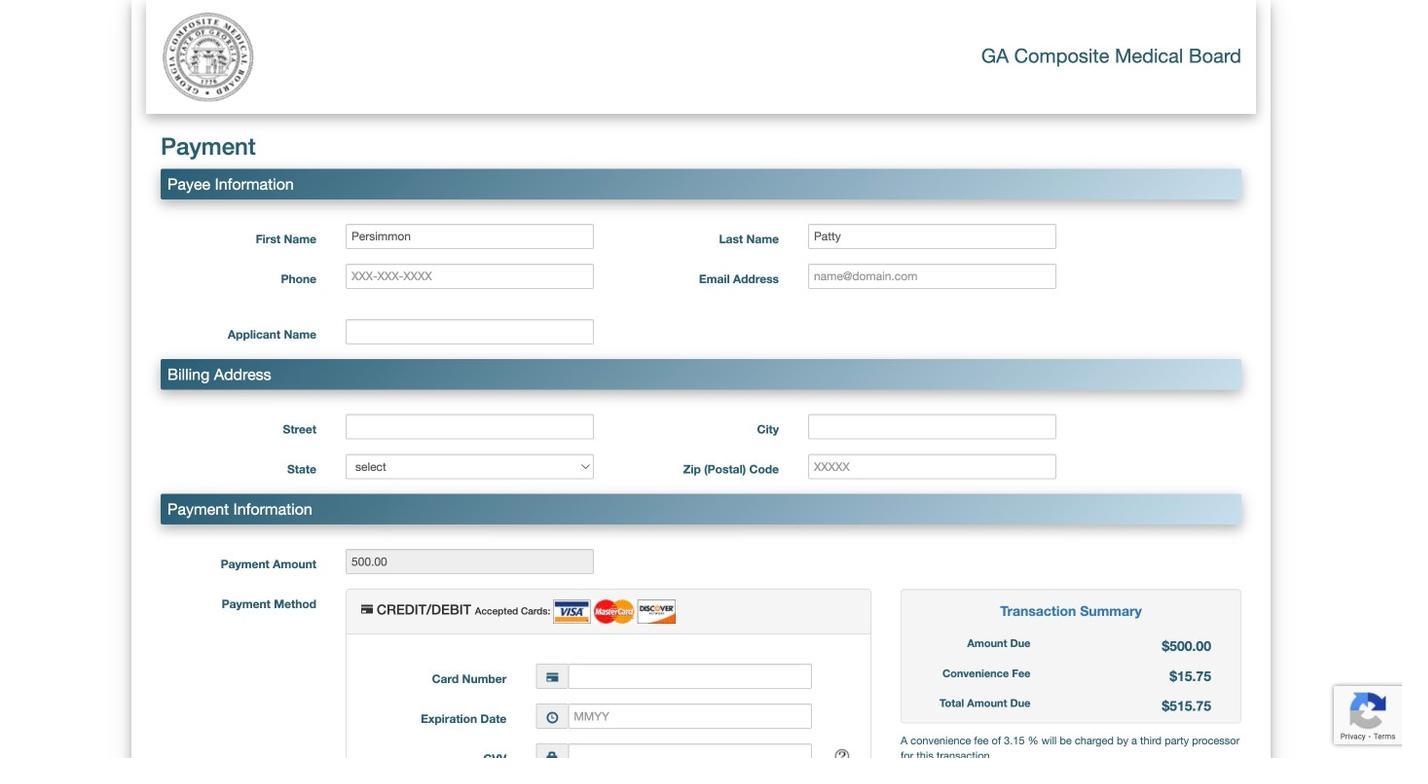 Task type: locate. For each thing, give the bounding box(es) containing it.
XXX-XXX-XXXX text field
[[346, 264, 594, 289]]

None telephone field
[[568, 664, 812, 690], [568, 744, 812, 758], [568, 664, 812, 690], [568, 744, 812, 758]]

None text field
[[346, 224, 594, 249], [808, 224, 1056, 249], [346, 414, 594, 440], [346, 549, 594, 575], [346, 224, 594, 249], [808, 224, 1056, 249], [346, 414, 594, 440], [346, 549, 594, 575]]

None text field
[[346, 319, 594, 345], [808, 414, 1056, 440], [346, 319, 594, 345], [808, 414, 1056, 440]]

time image
[[547, 711, 558, 723]]



Task type: describe. For each thing, give the bounding box(es) containing it.
name@domain.com text field
[[808, 264, 1056, 289]]

XXXXX text field
[[808, 454, 1056, 480]]

credit card image
[[547, 672, 558, 683]]

lock image
[[547, 751, 558, 758]]

credit card image
[[361, 603, 373, 615]]

MMYY telephone field
[[568, 704, 812, 729]]



